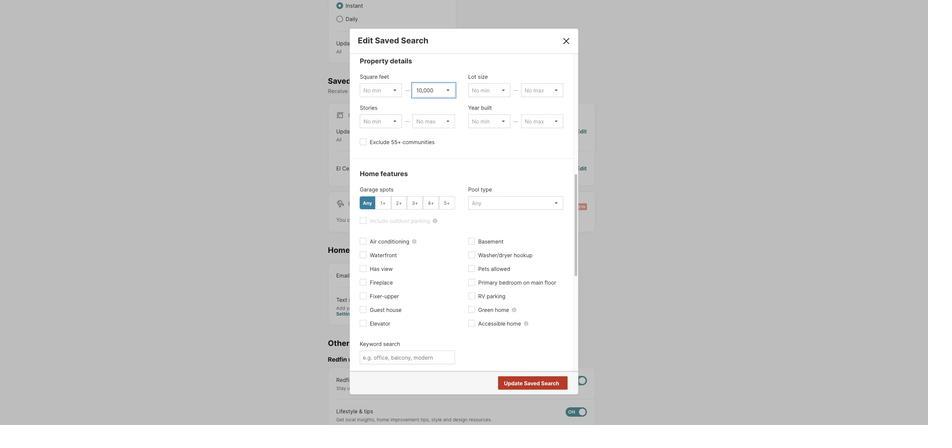 Task type: locate. For each thing, give the bounding box(es) containing it.
on inside saved searches receive timely notifications based on your preferred search filters.
[[416, 88, 422, 95]]

to right up
[[355, 386, 359, 392]]

0 vertical spatial search
[[461, 88, 478, 95]]

0 horizontal spatial and
[[410, 386, 418, 392]]

1 horizontal spatial parking
[[487, 294, 506, 300]]

test
[[361, 165, 372, 172]]

parking down 3+ option
[[411, 218, 430, 225]]

list box
[[360, 84, 402, 97], [413, 84, 455, 97], [469, 84, 511, 97], [522, 84, 564, 97], [360, 115, 402, 128], [413, 115, 455, 128], [469, 115, 511, 128], [522, 115, 564, 128], [469, 197, 564, 210]]

— for square feet
[[405, 88, 410, 93]]

fireplace
[[370, 280, 393, 287]]

on right date
[[372, 386, 377, 392]]

features,
[[419, 386, 439, 392]]

a
[[480, 386, 483, 392]]

0 vertical spatial searches
[[353, 76, 388, 86]]

on left main
[[524, 280, 530, 287]]

settings
[[337, 312, 356, 317]]

search
[[401, 36, 429, 46], [542, 381, 560, 388]]

design
[[453, 418, 468, 423]]

1 horizontal spatial home
[[360, 170, 379, 178]]

sale
[[361, 112, 374, 119]]

option group
[[360, 197, 455, 210]]

search down lot
[[461, 88, 478, 95]]

for sale
[[349, 112, 374, 119]]

phone
[[358, 306, 372, 311]]

option group containing any
[[360, 197, 455, 210]]

2 vertical spatial update
[[504, 381, 523, 388]]

0 vertical spatial search
[[401, 36, 429, 46]]

0 horizontal spatial to
[[355, 386, 359, 392]]

update saved search
[[504, 381, 560, 388]]

2+
[[396, 201, 402, 206]]

preferred
[[436, 88, 460, 95]]

Instant radio
[[337, 2, 343, 9]]

redfin for redfin updates
[[328, 357, 347, 364]]

waterfront
[[370, 252, 397, 259]]

1 horizontal spatial on
[[416, 88, 422, 95]]

0 vertical spatial update types all
[[337, 40, 371, 55]]

0 vertical spatial on
[[416, 88, 422, 95]]

4+ radio
[[423, 197, 439, 210]]

exclude
[[370, 139, 390, 146]]

based
[[399, 88, 414, 95]]

1 vertical spatial your
[[347, 306, 357, 311]]

your left preferred
[[424, 88, 435, 95]]

home right the accessible
[[507, 321, 522, 328]]

for left the sale
[[349, 112, 359, 119]]

on
[[416, 88, 422, 95], [524, 280, 530, 287], [372, 386, 377, 392]]

1+ radio
[[375, 197, 391, 210]]

allowed
[[491, 266, 511, 273]]

0 vertical spatial your
[[424, 88, 435, 95]]

type
[[481, 187, 492, 193]]

add
[[337, 306, 346, 311]]

2 vertical spatial home
[[377, 418, 389, 423]]

home right the insights,
[[377, 418, 389, 423]]

connect
[[509, 386, 527, 392]]

1 horizontal spatial your
[[424, 88, 435, 95]]

resources.
[[469, 418, 492, 423]]

saved
[[375, 36, 399, 46], [328, 76, 351, 86], [376, 217, 391, 224], [524, 381, 540, 388]]

1 horizontal spatial search
[[542, 381, 560, 388]]

2 for from the top
[[349, 201, 359, 208]]

emails
[[352, 339, 376, 349]]

0 vertical spatial home
[[495, 307, 509, 314]]

types up "property"
[[357, 40, 371, 47]]

parking up green home
[[487, 294, 506, 300]]

email
[[337, 273, 350, 279]]

searches down 2+ option
[[393, 217, 416, 224]]

0 vertical spatial all
[[337, 49, 342, 55]]

redfin's
[[378, 386, 396, 392]]

instant
[[346, 2, 363, 9]]

redfin up stay
[[337, 377, 353, 384]]

account settings
[[337, 306, 416, 317]]

parking
[[411, 218, 430, 225], [487, 294, 506, 300]]

0 horizontal spatial home
[[328, 246, 350, 255]]

home inside lifestyle & tips get local insights, home improvement tips, style and design resources.
[[377, 418, 389, 423]]

1 vertical spatial redfin
[[337, 377, 353, 384]]

home for accessible home
[[507, 321, 522, 328]]

update down daily radio
[[337, 40, 355, 47]]

Daily radio
[[337, 16, 343, 22]]

1 vertical spatial update
[[337, 128, 355, 135]]

1 vertical spatial for
[[349, 201, 359, 208]]

cerrito
[[343, 165, 360, 172]]

search up e.g. office, balcony, modern text box
[[384, 341, 401, 348]]

1 for from the top
[[349, 112, 359, 119]]

search inside "button"
[[542, 381, 560, 388]]

on inside redfin news stay up to date on redfin's tools and features, how to buy or sell a home, and connect with an agent.
[[372, 386, 377, 392]]

0 horizontal spatial search
[[401, 36, 429, 46]]

home left tours
[[328, 246, 350, 255]]

1 horizontal spatial to
[[451, 386, 455, 392]]

0 horizontal spatial on
[[372, 386, 377, 392]]

pets
[[479, 266, 490, 273]]

0 vertical spatial home
[[360, 170, 379, 178]]

— for year built
[[514, 119, 519, 124]]

2 update types all from the top
[[337, 128, 371, 143]]

update types all down for sale
[[337, 128, 371, 143]]

update left with
[[504, 381, 523, 388]]

searches
[[353, 76, 388, 86], [393, 217, 416, 224]]

and right tools
[[410, 386, 418, 392]]

with
[[528, 386, 538, 392]]

basement
[[479, 239, 504, 245]]

all down daily radio
[[337, 49, 342, 55]]

redfin inside redfin news stay up to date on redfin's tools and features, how to buy or sell a home, and connect with an agent.
[[337, 377, 353, 384]]

home up "garage"
[[360, 170, 379, 178]]

local
[[346, 418, 356, 423]]

to left buy
[[451, 386, 455, 392]]

text (sms)
[[337, 297, 364, 304]]

redfin updates
[[328, 357, 373, 364]]

1 vertical spatial update types all
[[337, 128, 371, 143]]

edit button
[[577, 128, 587, 143], [577, 165, 587, 173]]

search inside edit saved search dialog
[[384, 341, 401, 348]]

1 update types all from the top
[[337, 40, 371, 55]]

account
[[396, 306, 416, 311]]

0 vertical spatial parking
[[411, 218, 430, 225]]

for rent
[[349, 201, 375, 208]]

edit inside dialog
[[358, 36, 373, 46]]

1 vertical spatial edit button
[[577, 165, 587, 173]]

2 horizontal spatial on
[[524, 280, 530, 287]]

can
[[347, 217, 357, 224]]

2 vertical spatial edit
[[577, 165, 587, 172]]

you
[[337, 217, 346, 224]]

pets allowed
[[479, 266, 511, 273]]

stories
[[360, 105, 378, 111]]

upper
[[385, 294, 399, 300]]

home inside edit saved search dialog
[[360, 170, 379, 178]]

redfin down other
[[328, 357, 347, 364]]

2 vertical spatial on
[[372, 386, 377, 392]]

1 vertical spatial searches
[[393, 217, 416, 224]]

update inside "button"
[[504, 381, 523, 388]]

for left rent
[[349, 201, 359, 208]]

0 vertical spatial edit
[[358, 36, 373, 46]]

update
[[337, 40, 355, 47], [337, 128, 355, 135], [504, 381, 523, 388]]

text
[[337, 297, 347, 304]]

el cerrito test 1
[[337, 165, 376, 172]]

5+
[[444, 201, 450, 206]]

communities
[[403, 139, 435, 146]]

0 vertical spatial types
[[357, 40, 371, 47]]

1 horizontal spatial search
[[461, 88, 478, 95]]

fixer-upper
[[370, 294, 399, 300]]

2 horizontal spatial and
[[499, 386, 508, 392]]

1 vertical spatial home
[[328, 246, 350, 255]]

1 horizontal spatial and
[[444, 418, 452, 423]]

1 vertical spatial search
[[384, 341, 401, 348]]

None checkbox
[[566, 377, 587, 386], [566, 408, 587, 418], [566, 377, 587, 386], [566, 408, 587, 418]]

1 vertical spatial types
[[357, 128, 371, 135]]

0 horizontal spatial searches
[[353, 76, 388, 86]]

1 vertical spatial home
[[507, 321, 522, 328]]

square feet
[[360, 74, 389, 80]]

0 vertical spatial edit button
[[577, 128, 587, 143]]

— for stories
[[405, 119, 410, 124]]

while
[[418, 217, 431, 224]]

your inside saved searches receive timely notifications based on your preferred search filters.
[[424, 88, 435, 95]]

primary bedroom on main floor
[[479, 280, 557, 287]]

edit saved search dialog
[[350, 29, 579, 395]]

air conditioning
[[370, 239, 410, 245]]

results
[[541, 381, 559, 388]]

on right based
[[416, 88, 422, 95]]

1 vertical spatial search
[[542, 381, 560, 388]]

year built
[[469, 105, 492, 111]]

redfin
[[328, 357, 347, 364], [337, 377, 353, 384]]

1 vertical spatial on
[[524, 280, 530, 287]]

on for news
[[372, 386, 377, 392]]

1
[[374, 165, 376, 172]]

0 vertical spatial redfin
[[328, 357, 347, 364]]

update types all up "property"
[[337, 40, 371, 55]]

rv
[[479, 294, 486, 300]]

&
[[359, 409, 363, 416]]

update down for sale
[[337, 128, 355, 135]]

types down for sale
[[357, 128, 371, 135]]

your up settings
[[347, 306, 357, 311]]

1 vertical spatial all
[[337, 137, 342, 143]]

all up el
[[337, 137, 342, 143]]

year
[[469, 105, 480, 111]]

0 horizontal spatial parking
[[411, 218, 430, 225]]

exclude 55+ communities
[[370, 139, 435, 146]]

up
[[348, 386, 353, 392]]

and right home,
[[499, 386, 508, 392]]

bedroom
[[500, 280, 522, 287]]

and right style
[[444, 418, 452, 423]]

lifestyle & tips get local insights, home improvement tips, style and design resources.
[[337, 409, 492, 423]]

house
[[387, 307, 402, 314]]

for for for sale
[[349, 112, 359, 119]]

0 horizontal spatial search
[[384, 341, 401, 348]]

home up accessible home
[[495, 307, 509, 314]]

0 vertical spatial for
[[349, 112, 359, 119]]

all
[[337, 49, 342, 55], [337, 137, 342, 143]]

searches up notifications
[[353, 76, 388, 86]]



Task type: vqa. For each thing, say whether or not it's contained in the screenshot.


Task type: describe. For each thing, give the bounding box(es) containing it.
redfin for redfin news stay up to date on redfin's tools and features, how to buy or sell a home, and connect with an agent.
[[337, 377, 353, 384]]

you can create saved searches while searching for
[[337, 217, 467, 224]]

home features
[[360, 170, 408, 178]]

2 types from the top
[[357, 128, 371, 135]]

built
[[481, 105, 492, 111]]

floor
[[545, 280, 557, 287]]

— for lot size
[[514, 88, 519, 93]]

details
[[390, 57, 412, 65]]

in
[[391, 306, 395, 311]]

home tours
[[328, 246, 372, 255]]

1 to from the left
[[355, 386, 359, 392]]

55+
[[391, 139, 401, 146]]

green
[[479, 307, 494, 314]]

saved inside "button"
[[524, 381, 540, 388]]

account settings link
[[337, 306, 416, 317]]

rv parking
[[479, 294, 506, 300]]

pool
[[469, 187, 480, 193]]

1+
[[381, 201, 386, 206]]

style
[[432, 418, 442, 423]]

searching
[[432, 217, 457, 224]]

guest house
[[370, 307, 402, 314]]

stay
[[337, 386, 346, 392]]

pool type
[[469, 187, 492, 193]]

edit saved search element
[[358, 36, 554, 46]]

square
[[360, 74, 378, 80]]

green home
[[479, 307, 509, 314]]

any
[[363, 201, 372, 206]]

keyword
[[360, 341, 382, 348]]

sell
[[472, 386, 479, 392]]

add your phone number in
[[337, 306, 396, 311]]

el
[[337, 165, 341, 172]]

include
[[370, 218, 388, 225]]

2 to from the left
[[451, 386, 455, 392]]

option group inside edit saved search dialog
[[360, 197, 455, 210]]

3+
[[412, 201, 418, 206]]

primary
[[479, 280, 498, 287]]

1 edit button from the top
[[577, 128, 587, 143]]

1 horizontal spatial searches
[[393, 217, 416, 224]]

search for update saved search
[[542, 381, 560, 388]]

elevator
[[370, 321, 391, 328]]

no results button
[[525, 378, 567, 391]]

search inside saved searches receive timely notifications based on your preferred search filters.
[[461, 88, 478, 95]]

no results
[[533, 381, 559, 388]]

search for edit saved search
[[401, 36, 429, 46]]

and inside lifestyle & tips get local insights, home improvement tips, style and design resources.
[[444, 418, 452, 423]]

for
[[459, 217, 466, 224]]

1 vertical spatial parking
[[487, 294, 506, 300]]

notifications
[[366, 88, 397, 95]]

for for for rent
[[349, 201, 359, 208]]

4+
[[428, 201, 434, 206]]

daily
[[346, 16, 358, 22]]

lot
[[469, 74, 477, 80]]

no
[[533, 381, 540, 388]]

garage
[[360, 187, 378, 193]]

hookup
[[514, 252, 533, 259]]

number
[[373, 306, 390, 311]]

washer/dryer
[[479, 252, 513, 259]]

tips,
[[421, 418, 430, 423]]

receive
[[328, 88, 348, 95]]

garage spots
[[360, 187, 394, 193]]

conditioning
[[379, 239, 410, 245]]

0 horizontal spatial your
[[347, 306, 357, 311]]

2 edit button from the top
[[577, 165, 587, 173]]

5+ radio
[[439, 197, 455, 210]]

2+ radio
[[391, 197, 407, 210]]

1 all from the top
[[337, 49, 342, 55]]

saved searches receive timely notifications based on your preferred search filters.
[[328, 76, 496, 95]]

accessible home
[[479, 321, 522, 328]]

tools
[[397, 386, 408, 392]]

guest
[[370, 307, 385, 314]]

lifestyle
[[337, 409, 358, 416]]

on for searches
[[416, 88, 422, 95]]

property details
[[360, 57, 412, 65]]

on inside edit saved search dialog
[[524, 280, 530, 287]]

fixer-
[[370, 294, 385, 300]]

agent.
[[546, 386, 560, 392]]

tips
[[364, 409, 374, 416]]

lot size
[[469, 74, 488, 80]]

(sms)
[[349, 297, 364, 304]]

create
[[358, 217, 374, 224]]

news
[[354, 377, 368, 384]]

filters.
[[480, 88, 496, 95]]

0 vertical spatial update
[[337, 40, 355, 47]]

spots
[[380, 187, 394, 193]]

home for green home
[[495, 307, 509, 314]]

saved inside saved searches receive timely notifications based on your preferred search filters.
[[328, 76, 351, 86]]

date
[[360, 386, 370, 392]]

accessible
[[479, 321, 506, 328]]

e.g. office, balcony, modern text field
[[363, 355, 452, 362]]

Any radio
[[360, 197, 376, 210]]

or
[[466, 386, 470, 392]]

home for home features
[[360, 170, 379, 178]]

searches inside saved searches receive timely notifications based on your preferred search filters.
[[353, 76, 388, 86]]

3+ radio
[[407, 197, 423, 210]]

2 all from the top
[[337, 137, 342, 143]]

1 types from the top
[[357, 40, 371, 47]]

view
[[381, 266, 393, 273]]

edit saved search
[[358, 36, 429, 46]]

1 vertical spatial edit
[[577, 128, 587, 135]]

home for home tours
[[328, 246, 350, 255]]

outdoor
[[390, 218, 410, 225]]

other emails
[[328, 339, 376, 349]]

home,
[[484, 386, 498, 392]]

tours
[[352, 246, 372, 255]]

an
[[539, 386, 544, 392]]

washer/dryer hookup
[[479, 252, 533, 259]]



